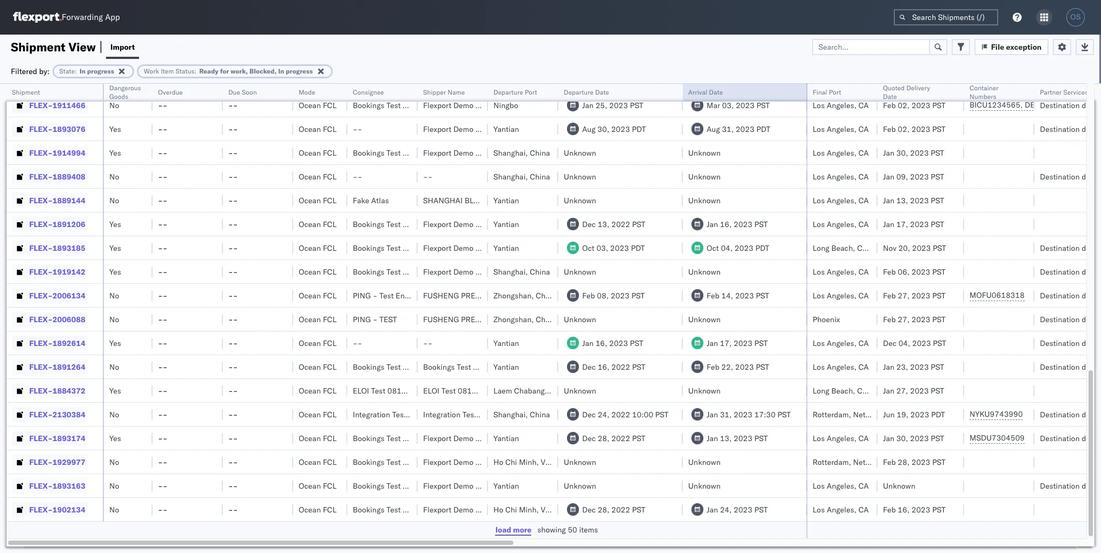 Task type: vqa. For each thing, say whether or not it's contained in the screenshot.


Task type: locate. For each thing, give the bounding box(es) containing it.
0 vertical spatial precision
[[461, 291, 501, 301]]

1914994
[[53, 148, 85, 158]]

shipment down filtered
[[12, 88, 40, 96]]

yes right 1919142
[[109, 267, 121, 277]]

fcl for flex-2006134
[[323, 291, 337, 301]]

2 resize handle column header from the left
[[140, 84, 153, 554]]

0 vertical spatial dec 28, 2022 pst
[[583, 434, 646, 444]]

3 angeles, from the top
[[827, 124, 857, 134]]

feb left 06,
[[884, 267, 896, 277]]

13, down the "jan 09, 2023 pst"
[[897, 196, 909, 205]]

5 co. from the top
[[504, 220, 515, 229]]

ping left the "test"
[[353, 315, 371, 325]]

0 vertical spatial netherlands
[[854, 410, 896, 420]]

3 ca from the top
[[859, 124, 869, 134]]

pdt for aug 31, 2023 pdt
[[757, 124, 771, 134]]

2 flex- from the top
[[29, 100, 53, 110]]

california
[[858, 243, 891, 253], [858, 386, 891, 396]]

pdt down the dec 13, 2022 pst on the top right of the page
[[631, 243, 645, 253]]

16 ocean from the top
[[299, 434, 321, 444]]

13, up oct 03, 2023 pdt
[[598, 220, 610, 229]]

rotterdam, for feb 28, 2023 pst
[[813, 458, 852, 468]]

8 angeles, from the top
[[827, 267, 857, 277]]

0 horizontal spatial 09,
[[598, 77, 610, 86]]

ocean for 1893185
[[299, 243, 321, 253]]

bookings test consignee for flex-1893174
[[353, 434, 439, 444]]

Search... text field
[[813, 39, 931, 55]]

aug 31, 2023 pdt
[[707, 124, 771, 134]]

1 ocean fcl from the top
[[299, 77, 337, 86]]

17,
[[897, 220, 909, 229], [720, 339, 732, 348]]

file exception
[[992, 42, 1042, 52]]

10 fcl from the top
[[323, 291, 337, 301]]

flex- down flex-1893185 button
[[29, 267, 53, 277]]

0 vertical spatial beach,
[[832, 243, 856, 253]]

port
[[525, 88, 537, 96], [829, 88, 842, 96]]

0 horizontal spatial oct
[[583, 243, 595, 253]]

flex- up flex-1929977 button
[[29, 434, 53, 444]]

4 shanghai, china from the top
[[494, 410, 550, 420]]

17 ocean from the top
[[299, 458, 321, 468]]

0 vertical spatial california
[[858, 243, 891, 253]]

flex- for 2006134
[[29, 291, 53, 301]]

delivery
[[907, 84, 931, 92]]

mofu0618318
[[970, 291, 1025, 301]]

0 vertical spatial 31,
[[722, 124, 734, 134]]

0 vertical spatial chi
[[506, 458, 517, 468]]

yes right '1892614'
[[109, 339, 121, 348]]

pdt for oct 04, 2023 pdt
[[756, 243, 770, 253]]

flex-2006088
[[29, 315, 85, 325]]

item
[[161, 67, 174, 75]]

minh,
[[519, 458, 539, 468], [519, 505, 539, 515]]

: left the "ready" at the left
[[195, 67, 197, 75]]

flex-1929977 button
[[12, 455, 88, 470]]

shipment inside button
[[12, 88, 40, 96]]

8 yantian from the top
[[494, 434, 519, 444]]

09, for 2022
[[598, 77, 610, 86]]

oct for oct 03, 2023 pdt
[[583, 243, 595, 253]]

--
[[158, 77, 168, 86], [228, 77, 238, 86], [158, 100, 168, 110], [228, 100, 238, 110], [158, 124, 168, 134], [228, 124, 238, 134], [353, 124, 362, 134], [158, 148, 168, 158], [228, 148, 238, 158], [158, 172, 168, 182], [228, 172, 238, 182], [353, 172, 362, 182], [423, 172, 433, 182], [158, 196, 168, 205], [228, 196, 238, 205], [158, 220, 168, 229], [228, 220, 238, 229], [158, 243, 168, 253], [228, 243, 238, 253], [158, 267, 168, 277], [228, 267, 238, 277], [158, 291, 168, 301], [228, 291, 238, 301], [158, 315, 168, 325], [228, 315, 238, 325], [158, 339, 168, 348], [228, 339, 238, 348], [353, 339, 362, 348], [423, 339, 433, 348], [158, 363, 168, 372], [228, 363, 238, 372], [158, 386, 168, 396], [228, 386, 238, 396], [158, 410, 168, 420], [228, 410, 238, 420], [158, 434, 168, 444], [228, 434, 238, 444], [158, 458, 168, 468], [228, 458, 238, 468], [158, 482, 168, 491], [228, 482, 238, 491], [158, 505, 168, 515], [228, 505, 238, 515]]

test for flex-1914994
[[387, 148, 401, 158]]

progress up the dangerous
[[87, 67, 114, 75]]

4 yantian from the top
[[494, 220, 519, 229]]

jun
[[884, 410, 895, 420]]

angeles, for flex-1889408
[[827, 172, 857, 182]]

5 ocean from the top
[[299, 172, 321, 182]]

netherlands left 19,
[[854, 410, 896, 420]]

feb 27, 2023 pst up dec 04, 2023 pst
[[884, 315, 946, 325]]

bookings for flex-1902134
[[353, 505, 385, 515]]

1 los angeles, ca from the top
[[813, 77, 869, 86]]

1 vertical spatial (vietnam)
[[504, 505, 542, 515]]

date down quoted
[[884, 93, 898, 101]]

6 yantian from the top
[[494, 339, 519, 348]]

0 vertical spatial fusheng
[[423, 291, 459, 301]]

nov left delivery
[[884, 77, 897, 86]]

mar
[[707, 100, 721, 110]]

yes right 1893185 at the top left of page
[[109, 243, 121, 253]]

shanghai, china for jan 30, 2023 pst
[[494, 148, 550, 158]]

fcl for flex-1889144
[[323, 196, 337, 205]]

12 los angeles, ca from the top
[[813, 434, 869, 444]]

1 horizontal spatial in
[[278, 67, 284, 75]]

27, down 06,
[[898, 291, 910, 301]]

0 vertical spatial ping
[[353, 291, 371, 301]]

port inside button
[[525, 88, 537, 96]]

yes right 1884372
[[109, 386, 121, 396]]

1 vertical spatial fusheng precision co., ltd
[[423, 315, 534, 325]]

aug down mar at top right
[[707, 124, 721, 134]]

0 vertical spatial rotterdam,
[[813, 410, 852, 420]]

zhongshan, china for ping - test
[[494, 315, 556, 325]]

no up goods
[[109, 77, 119, 86]]

2 vietnam from the top
[[541, 505, 569, 515]]

consignee for flex-1929977
[[403, 458, 439, 468]]

pdt down mar 03, 2023 pst
[[757, 124, 771, 134]]

1 long beach, california from the top
[[813, 243, 891, 253]]

: up 1815384 at the top
[[75, 67, 77, 75]]

0 horizontal spatial port
[[525, 88, 537, 96]]

0 vertical spatial jan 17, 2023 pst
[[884, 220, 945, 229]]

flex-1889144 button
[[12, 193, 88, 208]]

destination for aug 31, 2023 pdt
[[1041, 124, 1080, 134]]

ping - test entity
[[353, 291, 416, 301]]

date up mar at top right
[[709, 88, 723, 96]]

flex-1919142
[[29, 267, 85, 277]]

zhongshan, for ping - test
[[494, 315, 534, 325]]

feb down quoted
[[884, 100, 896, 110]]

1 vertical spatial ltd
[[521, 291, 534, 301]]

aug
[[583, 124, 596, 134], [707, 124, 721, 134]]

rotterdam, netherlands for feb
[[813, 458, 896, 468]]

pdt up feb 14, 2023 pst
[[756, 243, 770, 253]]

1 horizontal spatial 081801
[[458, 386, 486, 396]]

california up "jun"
[[858, 386, 891, 396]]

flexport demo shipper (vietnam) for los angeles, ca
[[423, 505, 542, 515]]

0 horizontal spatial :
[[75, 67, 77, 75]]

0 vertical spatial nov
[[884, 77, 897, 86]]

flexport demo shipper co. for dec 09, 2022 pst
[[423, 77, 515, 86]]

long beach, california up "jun"
[[813, 386, 891, 396]]

1 vertical spatial fusheng
[[423, 315, 459, 325]]

flex- down flex-2006088 "button"
[[29, 339, 53, 348]]

shanghai, for feb 06, 2023 pst
[[494, 267, 528, 277]]

04, up 14,
[[721, 243, 733, 253]]

4 demo from the top
[[454, 148, 474, 158]]

feb up dec 04, 2023 pst
[[884, 315, 896, 325]]

departure date
[[564, 88, 610, 96]]

shanghai, china for jun 19, 2023 pdt
[[494, 410, 550, 420]]

7 los angeles, ca from the top
[[813, 220, 869, 229]]

feb 02, 2023 pst for pdt
[[884, 124, 946, 134]]

fusheng precision co., ltd for ping - test entity
[[423, 291, 534, 301]]

14 angeles, from the top
[[827, 505, 857, 515]]

1 horizontal spatial :
[[195, 67, 197, 75]]

partner
[[1041, 88, 1062, 96]]

nov 20, 2023 pst
[[884, 243, 947, 253]]

16 ocean fcl from the top
[[299, 434, 337, 444]]

departure port
[[494, 88, 537, 96]]

0 vertical spatial jan 30, 2023 pst
[[884, 148, 945, 158]]

bookings for flex-1914994
[[353, 148, 385, 158]]

departure date button
[[559, 86, 672, 97]]

zhongshan,
[[494, 291, 534, 301], [494, 315, 534, 325]]

consignee button
[[348, 86, 407, 97]]

1 vertical spatial ho
[[494, 505, 504, 515]]

1 vertical spatial demu1232567
[[1025, 100, 1081, 110]]

4 angeles, from the top
[[827, 148, 857, 158]]

1 vertical spatial california
[[858, 386, 891, 396]]

flex- down flex-1893174 button
[[29, 458, 53, 468]]

flexport for 1891206
[[423, 220, 452, 229]]

departure
[[494, 88, 524, 96], [564, 88, 594, 96]]

shipper for flex-1929977
[[476, 458, 502, 468]]

1 horizontal spatial departure
[[564, 88, 594, 96]]

quoted delivery date button
[[878, 82, 954, 101]]

feb for flex-1893076
[[884, 124, 896, 134]]

7 demo from the top
[[454, 267, 474, 277]]

1 ho chi minh, vietnam from the top
[[494, 458, 569, 468]]

5 delive from the top
[[1082, 291, 1102, 301]]

in right "blocked,"
[[278, 67, 284, 75]]

1 horizontal spatial 09,
[[897, 172, 909, 182]]

los for flex-1893076
[[813, 124, 825, 134]]

0 vertical spatial co.,
[[506, 196, 521, 205]]

2 departure from the left
[[564, 88, 594, 96]]

1 horizontal spatial jan 17, 2023 pst
[[884, 220, 945, 229]]

no for flex-1893163
[[109, 482, 119, 491]]

yes right 1914994 in the left top of the page
[[109, 148, 121, 158]]

1 feb 27, 2023 pst from the top
[[884, 291, 946, 301]]

1 horizontal spatial oct
[[707, 243, 719, 253]]

10 angeles, from the top
[[827, 339, 857, 348]]

no right 1902134
[[109, 505, 119, 515]]

jan 24, 2023 pst
[[707, 505, 768, 515]]

4 ocean fcl from the top
[[299, 148, 337, 158]]

beach, for nov 20, 2023 pst
[[832, 243, 856, 253]]

7 angeles, from the top
[[827, 220, 857, 229]]

in right state
[[80, 67, 86, 75]]

dec
[[583, 77, 596, 86], [707, 77, 721, 86], [583, 220, 596, 229], [884, 339, 897, 348], [583, 363, 596, 372], [583, 410, 596, 420], [583, 434, 596, 444], [583, 505, 596, 515]]

angeles, for flex-1892614
[[827, 339, 857, 348]]

consignee for flex-1891206
[[403, 220, 439, 229]]

1 vertical spatial zhongshan,
[[494, 315, 534, 325]]

4 ca from the top
[[859, 148, 869, 158]]

3 destination delive from the top
[[1041, 243, 1102, 253]]

0 horizontal spatial aug
[[583, 124, 596, 134]]

yantian for dec 09, 2022 pst
[[494, 77, 519, 86]]

1 demo from the top
[[454, 77, 474, 86]]

flex- up the flex-1884372 button
[[29, 363, 53, 372]]

1 vertical spatial netherlands
[[854, 458, 896, 468]]

los angeles, ca for 1914994
[[813, 148, 869, 158]]

shipper for flex-1914994
[[476, 148, 502, 158]]

fusheng precision co., ltd for ping - test
[[423, 315, 534, 325]]

14 fcl from the top
[[323, 386, 337, 396]]

2 los from the top
[[813, 100, 825, 110]]

0 vertical spatial fusheng precision co., ltd
[[423, 291, 534, 301]]

6 angeles, from the top
[[827, 196, 857, 205]]

1 horizontal spatial 04,
[[899, 339, 911, 348]]

forwarding app link
[[13, 12, 120, 23]]

flexport for 1893185
[[423, 243, 452, 253]]

6 ocean from the top
[[299, 196, 321, 205]]

jan 17, 2023 pst up feb 22, 2023 pst
[[707, 339, 768, 348]]

flex-1893076 button
[[12, 122, 88, 137]]

31, left '17:30' at bottom right
[[720, 410, 732, 420]]

date inside the 'quoted delivery date'
[[884, 93, 898, 101]]

2 flexport demo shipper (vietnam) from the top
[[423, 505, 542, 515]]

yes for flex-1891206
[[109, 220, 121, 229]]

departure inside button
[[494, 88, 524, 96]]

fusheng right entity
[[423, 291, 459, 301]]

feb down feb 28, 2023 pst
[[884, 505, 896, 515]]

8 demo from the top
[[454, 434, 474, 444]]

vietnam
[[541, 458, 569, 468], [541, 505, 569, 515]]

30,
[[723, 77, 734, 86], [598, 124, 610, 134], [897, 148, 909, 158], [897, 434, 909, 444]]

oct up feb 14, 2023 pst
[[707, 243, 719, 253]]

0 vertical spatial zhongshan,
[[494, 291, 534, 301]]

5 ocean fcl from the top
[[299, 172, 337, 182]]

1 horizontal spatial 13,
[[720, 434, 732, 444]]

2 fcl from the top
[[323, 100, 337, 110]]

25,
[[596, 100, 608, 110]]

flex-1893174 button
[[12, 431, 88, 446]]

no
[[109, 77, 119, 86], [109, 100, 119, 110], [109, 172, 119, 182], [109, 196, 119, 205], [109, 291, 119, 301], [109, 315, 119, 325], [109, 363, 119, 372], [109, 410, 119, 420], [109, 458, 119, 468], [109, 482, 119, 491], [109, 505, 119, 515]]

shanghai bluetech co., ltd
[[423, 196, 536, 205]]

no for flex-1929977
[[109, 458, 119, 468]]

Search Shipments (/) text field
[[894, 9, 999, 25]]

5 los from the top
[[813, 172, 825, 182]]

0 vertical spatial 02,
[[898, 100, 910, 110]]

02, for aug 31, 2023 pdt
[[898, 124, 910, 134]]

yes for flex-1892614
[[109, 339, 121, 348]]

0 vertical spatial 17,
[[897, 220, 909, 229]]

0 horizontal spatial 13,
[[598, 220, 610, 229]]

no right 1889408 at the top of page
[[109, 172, 119, 182]]

1 horizontal spatial aug
[[707, 124, 721, 134]]

feb 27, 2023 pst down feb 06, 2023 pst at right
[[884, 291, 946, 301]]

0 vertical spatial 04,
[[721, 243, 733, 253]]

flex-1914994
[[29, 148, 85, 158]]

bookings for flex-1815384
[[353, 77, 385, 86]]

7 bookings test consignee from the top
[[353, 363, 439, 372]]

flex- up flex-2130384 button
[[29, 386, 53, 396]]

fcl for flex-1902134
[[323, 505, 337, 515]]

shipment up by:
[[11, 39, 66, 54]]

0 horizontal spatial eloi
[[353, 386, 369, 396]]

1 vertical spatial rotterdam, netherlands
[[813, 458, 896, 468]]

1 horizontal spatial 24,
[[720, 505, 732, 515]]

2 precision from the top
[[461, 315, 501, 325]]

nov left 20,
[[884, 243, 897, 253]]

14 los from the top
[[813, 505, 825, 515]]

fcl for flex-1891264
[[323, 363, 337, 372]]

6 flexport from the top
[[423, 243, 452, 253]]

departure up ningbo
[[494, 88, 524, 96]]

flex- up flex-1889144 button
[[29, 172, 53, 182]]

10 ocean from the top
[[299, 291, 321, 301]]

1 fusheng from the top
[[423, 291, 459, 301]]

flex- down flex-1929977 button
[[29, 482, 53, 491]]

20,
[[899, 243, 911, 253]]

1 vertical spatial co.,
[[503, 291, 519, 301]]

3 flex- from the top
[[29, 124, 53, 134]]

1 vertical spatial 31,
[[720, 410, 732, 420]]

flex- down flex-1889144 button
[[29, 220, 53, 229]]

30, down 19,
[[897, 434, 909, 444]]

eloi
[[353, 386, 369, 396], [423, 386, 440, 396]]

delive for jan 13, 2023 pst
[[1082, 434, 1102, 444]]

in
[[80, 67, 86, 75], [278, 67, 284, 75]]

1 flexport demo shipper (vietnam) from the top
[[423, 458, 542, 468]]

2 beach, from the top
[[832, 386, 856, 396]]

no for flex-2006088
[[109, 315, 119, 325]]

flex-
[[29, 77, 53, 86], [29, 100, 53, 110], [29, 124, 53, 134], [29, 148, 53, 158], [29, 172, 53, 182], [29, 196, 53, 205], [29, 220, 53, 229], [29, 243, 53, 253], [29, 267, 53, 277], [29, 291, 53, 301], [29, 315, 53, 325], [29, 339, 53, 348], [29, 363, 53, 372], [29, 386, 53, 396], [29, 410, 53, 420], [29, 434, 53, 444], [29, 458, 53, 468], [29, 482, 53, 491], [29, 505, 53, 515]]

17, up 20,
[[897, 220, 909, 229]]

flex-1889408 button
[[12, 169, 88, 184]]

1 vertical spatial vietnam
[[541, 505, 569, 515]]

1 vertical spatial precision
[[461, 315, 501, 325]]

pdt down jan 25, 2023 pst
[[632, 124, 646, 134]]

long beach, california left 20,
[[813, 243, 891, 253]]

no for flex-1889408
[[109, 172, 119, 182]]

1 horizontal spatial date
[[709, 88, 723, 96]]

8 destination delive from the top
[[1041, 363, 1102, 372]]

22,
[[722, 363, 734, 372]]

6 los from the top
[[813, 196, 825, 205]]

jan 16, 2023 pst up dec 16, 2022 pst
[[583, 339, 644, 348]]

no right 2006088
[[109, 315, 119, 325]]

angeles, for flex-1911466
[[827, 100, 857, 110]]

yes right 1893174
[[109, 434, 121, 444]]

long for jan 27, 2023 pst
[[813, 386, 830, 396]]

departure inside button
[[564, 88, 594, 96]]

9 flexport from the top
[[423, 458, 452, 468]]

1 horizontal spatial eloi test 081801
[[423, 386, 486, 396]]

0 vertical spatial ltd
[[523, 196, 536, 205]]

shipment button
[[6, 86, 92, 97]]

1 vertical spatial dec 28, 2022 pst
[[583, 505, 646, 515]]

feb down "jun"
[[884, 458, 896, 468]]

by:
[[39, 66, 50, 76]]

shipment view
[[11, 39, 96, 54]]

1 destination delive from the top
[[1041, 77, 1102, 86]]

5 destination delive from the top
[[1041, 291, 1102, 301]]

feb down the 'quoted delivery date'
[[884, 124, 896, 134]]

2022 for feb 22, 2023 pst
[[612, 363, 631, 372]]

0 horizontal spatial 17,
[[720, 339, 732, 348]]

california for nov
[[858, 243, 891, 253]]

0 vertical spatial flexport demo shipper (vietnam)
[[423, 458, 542, 468]]

zhongshan, for ping - test entity
[[494, 291, 534, 301]]

10 flexport from the top
[[423, 482, 452, 491]]

container numbers button
[[965, 82, 1024, 101]]

bookings test consignee
[[353, 77, 439, 86], [353, 100, 439, 110], [353, 148, 439, 158], [353, 220, 439, 229], [353, 243, 439, 253], [353, 267, 439, 277], [353, 363, 439, 372], [353, 434, 439, 444], [353, 458, 439, 468], [353, 482, 439, 491], [353, 505, 439, 515]]

2 aug from the left
[[707, 124, 721, 134]]

17 fcl from the top
[[323, 458, 337, 468]]

1 vertical spatial chi
[[506, 505, 517, 515]]

1 vertical spatial rotterdam,
[[813, 458, 852, 468]]

0 horizontal spatial 081801
[[388, 386, 416, 396]]

jan 09, 2023 pst
[[884, 172, 945, 182]]

1 vertical spatial minh,
[[519, 505, 539, 515]]

11 no from the top
[[109, 505, 119, 515]]

pdt down jan 27, 2023 pst
[[932, 410, 946, 420]]

view
[[68, 39, 96, 54]]

0 horizontal spatial jan 13, 2023 pst
[[707, 434, 768, 444]]

2 destination delive from the top
[[1041, 124, 1102, 134]]

precision for ping - test
[[461, 315, 501, 325]]

27,
[[898, 291, 910, 301], [898, 315, 910, 325], [897, 386, 909, 396]]

0 vertical spatial 27,
[[898, 291, 910, 301]]

ping for ping - test entity
[[353, 291, 371, 301]]

load more button
[[495, 525, 532, 536]]

11 ocean fcl from the top
[[299, 315, 337, 325]]

feb for flex-1902134
[[884, 505, 896, 515]]

state : in progress
[[59, 67, 114, 75]]

10 demo from the top
[[454, 482, 474, 491]]

4 ocean from the top
[[299, 148, 321, 158]]

1 dec 28, 2022 pst from the top
[[583, 434, 646, 444]]

ho
[[494, 458, 504, 468], [494, 505, 504, 515]]

2 long beach, california from the top
[[813, 386, 891, 396]]

feb left 14,
[[707, 291, 720, 301]]

0 horizontal spatial 03,
[[597, 243, 609, 253]]

2 shanghai, from the top
[[494, 172, 528, 182]]

1 vertical spatial 04,
[[899, 339, 911, 348]]

7 no from the top
[[109, 363, 119, 372]]

ca for flex-1892614
[[859, 339, 869, 348]]

no for flex-1902134
[[109, 505, 119, 515]]

ocean fcl for flex-1902134
[[299, 505, 337, 515]]

5 los angeles, ca from the top
[[813, 172, 869, 182]]

feb 02, 2023 pst down delivery
[[884, 100, 946, 110]]

jan 30, 2023 pst down "jun 19, 2023 pdt" on the bottom
[[884, 434, 945, 444]]

0 vertical spatial rotterdam, netherlands
[[813, 410, 896, 420]]

flexport for 1815384
[[423, 77, 452, 86]]

no right 2130384
[[109, 410, 119, 420]]

27, up dec 04, 2023 pst
[[898, 315, 910, 325]]

no right 1893163
[[109, 482, 119, 491]]

2023
[[610, 100, 628, 110], [736, 100, 755, 110], [912, 100, 931, 110], [612, 124, 630, 134], [736, 124, 755, 134], [912, 124, 931, 134], [911, 148, 930, 158], [911, 172, 930, 182], [911, 196, 930, 205], [734, 220, 753, 229], [911, 220, 930, 229], [611, 243, 629, 253], [735, 243, 754, 253], [913, 243, 932, 253], [912, 267, 931, 277], [611, 291, 630, 301], [736, 291, 754, 301], [912, 291, 931, 301], [912, 315, 931, 325], [610, 339, 628, 348], [734, 339, 753, 348], [913, 339, 932, 348], [736, 363, 754, 372], [911, 363, 930, 372], [911, 386, 930, 396], [734, 410, 753, 420], [911, 410, 930, 420], [734, 434, 753, 444], [911, 434, 930, 444], [912, 458, 931, 468], [734, 505, 753, 515], [912, 505, 931, 515]]

1 vertical spatial 13,
[[598, 220, 610, 229]]

3 los angeles, ca from the top
[[813, 124, 869, 134]]

1 vertical spatial jan 16, 2023 pst
[[583, 339, 644, 348]]

1 (vietnam) from the top
[[504, 458, 542, 468]]

0 horizontal spatial progress
[[87, 67, 114, 75]]

feb 27, 2023 pst
[[884, 291, 946, 301], [884, 315, 946, 325]]

rotterdam,
[[813, 410, 852, 420], [813, 458, 852, 468]]

shanghai, china
[[494, 148, 550, 158], [494, 172, 550, 182], [494, 267, 550, 277], [494, 410, 550, 420]]

1 vertical spatial shipment
[[12, 88, 40, 96]]

flex- down by:
[[29, 77, 53, 86]]

0 vertical spatial jan 16, 2023 pst
[[707, 220, 768, 229]]

2 horizontal spatial date
[[884, 93, 898, 101]]

yes for flex-1893076
[[109, 124, 121, 134]]

dec 28, 2022 pst up items
[[583, 505, 646, 515]]

flex- down "flex-1911466" button
[[29, 124, 53, 134]]

1 flexport from the top
[[423, 77, 452, 86]]

feb 02, 2023 pst down the 'quoted delivery date'
[[884, 124, 946, 134]]

1 horizontal spatial jan 16, 2023 pst
[[707, 220, 768, 229]]

15 flex- from the top
[[29, 410, 53, 420]]

10 no from the top
[[109, 482, 119, 491]]

03, down the dec 13, 2022 pst on the top right of the page
[[597, 243, 609, 253]]

1 vertical spatial jan 30, 2023 pst
[[884, 434, 945, 444]]

9 flexport demo shipper co. from the top
[[423, 482, 515, 491]]

progress up mode
[[286, 67, 313, 75]]

oct down the dec 13, 2022 pst on the top right of the page
[[583, 243, 595, 253]]

yes right 1891206
[[109, 220, 121, 229]]

ping - test
[[353, 315, 397, 325]]

0 vertical spatial feb 27, 2023 pst
[[884, 291, 946, 301]]

0 vertical spatial minh,
[[519, 458, 539, 468]]

1 vertical spatial ping
[[353, 315, 371, 325]]

1902134
[[53, 505, 85, 515]]

4 destination delive from the top
[[1041, 267, 1102, 277]]

5 bookings test consignee from the top
[[353, 243, 439, 253]]

ocean for 1891206
[[299, 220, 321, 229]]

16,
[[720, 220, 732, 229], [596, 339, 608, 348], [598, 363, 610, 372], [898, 505, 910, 515]]

3 flexport demo shipper co. from the top
[[423, 124, 515, 134]]

5 angeles, from the top
[[827, 172, 857, 182]]

unknown
[[564, 148, 597, 158], [689, 148, 721, 158], [564, 172, 597, 182], [689, 172, 721, 182], [564, 196, 597, 205], [689, 196, 721, 205], [564, 267, 597, 277], [689, 267, 721, 277], [564, 315, 597, 325], [689, 315, 721, 325], [564, 386, 597, 396], [689, 386, 721, 396], [564, 458, 597, 468], [689, 458, 721, 468], [564, 482, 597, 491], [689, 482, 721, 491], [884, 482, 916, 491]]

1 vertical spatial 09,
[[897, 172, 909, 182]]

1 horizontal spatial eloi
[[423, 386, 440, 396]]

2 chi from the top
[[506, 505, 517, 515]]

ocean fcl for flex-1889408
[[299, 172, 337, 182]]

flex- inside "button"
[[29, 315, 53, 325]]

1 ca from the top
[[859, 77, 869, 86]]

0 vertical spatial zhongshan, china
[[494, 291, 556, 301]]

fusheng
[[423, 291, 459, 301], [423, 315, 459, 325]]

beach, for jan 27, 2023 pst
[[832, 386, 856, 396]]

flexport demo shipper co.
[[423, 77, 515, 86], [423, 100, 515, 110], [423, 124, 515, 134], [423, 148, 515, 158], [423, 220, 515, 229], [423, 243, 515, 253], [423, 267, 515, 277], [423, 434, 515, 444], [423, 482, 515, 491]]

flex- down "flex-1889408" button
[[29, 196, 53, 205]]

9 ca from the top
[[859, 291, 869, 301]]

ca for flex-1893163
[[859, 482, 869, 491]]

flex- for 1815384
[[29, 77, 53, 86]]

flex-1815384 button
[[12, 74, 88, 89]]

feb 02, 2023 pst
[[884, 100, 946, 110], [884, 124, 946, 134]]

2 vertical spatial 13,
[[720, 434, 732, 444]]

ocean for 1914994
[[299, 148, 321, 158]]

resize handle column header for quoted delivery date
[[952, 84, 965, 554]]

13 ocean from the top
[[299, 363, 321, 372]]

09,
[[598, 77, 610, 86], [897, 172, 909, 182]]

1 vertical spatial feb 02, 2023 pst
[[884, 124, 946, 134]]

jan 30, 2023 pst
[[884, 148, 945, 158], [884, 434, 945, 444]]

1 vertical spatial feb 27, 2023 pst
[[884, 315, 946, 325]]

no right 2006134
[[109, 291, 119, 301]]

consignee for flex-1893185
[[403, 243, 439, 253]]

1 vertical spatial long beach, california
[[813, 386, 891, 396]]

yes down goods
[[109, 124, 121, 134]]

1 vertical spatial nov
[[884, 243, 897, 253]]

flex- down flex-1891206 button
[[29, 243, 53, 253]]

demo for 1893185
[[454, 243, 474, 253]]

10 bookings test consignee from the top
[[353, 482, 439, 491]]

los for flex-1893163
[[813, 482, 825, 491]]

18 ocean fcl from the top
[[299, 482, 337, 491]]

(vietnam) for rotterdam, netherlands
[[504, 458, 542, 468]]

jan 13, 2023 pst down jan 31, 2023 17:30 pst
[[707, 434, 768, 444]]

demu1232567
[[970, 76, 1025, 86], [1025, 100, 1081, 110]]

ocean fcl for flex-2130384
[[299, 410, 337, 420]]

fcl
[[323, 77, 337, 86], [323, 100, 337, 110], [323, 124, 337, 134], [323, 148, 337, 158], [323, 172, 337, 182], [323, 196, 337, 205], [323, 220, 337, 229], [323, 243, 337, 253], [323, 267, 337, 277], [323, 291, 337, 301], [323, 315, 337, 325], [323, 339, 337, 348], [323, 363, 337, 372], [323, 386, 337, 396], [323, 410, 337, 420], [323, 434, 337, 444], [323, 458, 337, 468], [323, 482, 337, 491], [323, 505, 337, 515]]

8 destination from the top
[[1041, 363, 1080, 372]]

flex- up flex-1892614 button
[[29, 315, 53, 325]]

12 fcl from the top
[[323, 339, 337, 348]]

co., for test
[[503, 315, 519, 325]]

shipper for flex-1893076
[[476, 124, 502, 134]]

1 horizontal spatial port
[[829, 88, 842, 96]]

ho chi minh, vietnam for rotterdam, netherlands
[[494, 458, 569, 468]]

1 horizontal spatial 03,
[[723, 100, 734, 110]]

1 shanghai, china from the top
[[494, 148, 550, 158]]

no right 1889144
[[109, 196, 119, 205]]

demo for 1891206
[[454, 220, 474, 229]]

flex- down flex-1893163 button
[[29, 505, 53, 515]]

departure up jan 25, 2023 pst
[[564, 88, 594, 96]]

04, up 23,
[[899, 339, 911, 348]]

netherlands down "jun"
[[854, 458, 896, 468]]

flex- for 1891264
[[29, 363, 53, 372]]

demo
[[454, 77, 474, 86], [454, 100, 474, 110], [454, 124, 474, 134], [454, 148, 474, 158], [454, 220, 474, 229], [454, 243, 474, 253], [454, 267, 474, 277], [454, 434, 474, 444], [454, 458, 474, 468], [454, 482, 474, 491], [454, 505, 474, 515]]

port inside button
[[829, 88, 842, 96]]

consignee inside "consignee" button
[[353, 88, 384, 96]]

flexport demo shipper co. for jan 25, 2023 pst
[[423, 100, 515, 110]]

bookings test consignee for flex-1902134
[[353, 505, 439, 515]]

ningbo
[[494, 100, 519, 110]]

5 yes from the top
[[109, 267, 121, 277]]

1 vertical spatial beach,
[[832, 386, 856, 396]]

1 vertical spatial 02,
[[898, 124, 910, 134]]

no down the dangerous
[[109, 100, 119, 110]]

demo for 1911466
[[454, 100, 474, 110]]

co.
[[504, 77, 515, 86], [504, 100, 515, 110], [504, 124, 515, 134], [504, 148, 515, 158], [504, 220, 515, 229], [504, 243, 515, 253], [504, 267, 515, 277], [504, 434, 515, 444], [504, 482, 515, 491]]

7 flex- from the top
[[29, 220, 53, 229]]

dec 28, 2022 pst down dec 24, 2022 10:00 pst
[[583, 434, 646, 444]]

0 vertical spatial long
[[813, 243, 830, 253]]

flex- up flex-2006088 "button"
[[29, 291, 53, 301]]

1 vertical spatial ho chi minh, vietnam
[[494, 505, 569, 515]]

2 vertical spatial ltd
[[521, 315, 534, 325]]

rotterdam, netherlands
[[813, 410, 896, 420], [813, 458, 896, 468]]

13, down jan 31, 2023 17:30 pst
[[720, 434, 732, 444]]

0 vertical spatial jan 13, 2023 pst
[[884, 196, 945, 205]]

test
[[387, 77, 401, 86], [387, 100, 401, 110], [387, 148, 401, 158], [387, 220, 401, 229], [387, 243, 401, 253], [387, 267, 401, 277], [380, 291, 394, 301], [387, 363, 401, 372], [457, 363, 471, 372], [371, 386, 386, 396], [442, 386, 456, 396], [387, 434, 401, 444], [387, 458, 401, 468], [387, 482, 401, 491], [387, 505, 401, 515]]

resize handle column header
[[90, 84, 103, 554], [140, 84, 153, 554], [210, 84, 223, 554], [280, 84, 293, 554], [335, 84, 348, 554], [405, 84, 418, 554], [475, 84, 488, 554], [546, 84, 559, 554], [670, 84, 683, 554], [795, 84, 808, 554], [865, 84, 878, 554], [952, 84, 965, 554], [1022, 84, 1035, 554]]

flex- down the flex-1884372 button
[[29, 410, 53, 420]]

destination for jan 17, 2023 pst
[[1041, 339, 1080, 348]]

17, up 22,
[[720, 339, 732, 348]]

bookings test consignee for flex-1919142
[[353, 267, 439, 277]]

demo for 1902134
[[454, 505, 474, 515]]

ocean for 2130384
[[299, 410, 321, 420]]

0 vertical spatial (vietnam)
[[504, 458, 542, 468]]

2 vertical spatial co.,
[[503, 315, 519, 325]]

03, right mar at top right
[[723, 100, 734, 110]]

california left 20,
[[858, 243, 891, 253]]

ltd
[[523, 196, 536, 205], [521, 291, 534, 301], [521, 315, 534, 325]]

11 resize handle column header from the left
[[865, 84, 878, 554]]

6 ca from the top
[[859, 196, 869, 205]]

jan 13, 2023 pst down the "jan 09, 2023 pst"
[[884, 196, 945, 205]]

angeles,
[[827, 77, 857, 86], [827, 100, 857, 110], [827, 124, 857, 134], [827, 148, 857, 158], [827, 172, 857, 182], [827, 196, 857, 205], [827, 220, 857, 229], [827, 267, 857, 277], [827, 291, 857, 301], [827, 339, 857, 348], [827, 363, 857, 372], [827, 434, 857, 444], [827, 482, 857, 491], [827, 505, 857, 515]]



Task type: describe. For each thing, give the bounding box(es) containing it.
dec for jan 31, 2023 17:30 pst
[[583, 410, 596, 420]]

1884372
[[53, 386, 85, 396]]

due
[[228, 88, 240, 96]]

bookings for flex-1919142
[[353, 267, 385, 277]]

2 eloi test 081801 from the left
[[423, 386, 486, 396]]

china for flex-1889408
[[530, 172, 550, 182]]

co. for dec 09, 2022 pst
[[504, 77, 515, 86]]

demo for 1919142
[[454, 267, 474, 277]]

exception
[[1007, 42, 1042, 52]]

consignee for flex-1891264
[[403, 363, 439, 372]]

16, up dec 16, 2022 pst
[[596, 339, 608, 348]]

nov for nov 28, 2022 pst
[[884, 77, 897, 86]]

2 in from the left
[[278, 67, 284, 75]]

dec for dec 30, 2022 pst
[[583, 77, 596, 86]]

16, up dec 24, 2022 10:00 pst
[[598, 363, 610, 372]]

ca for flex-1815384
[[859, 77, 869, 86]]

fcl for flex-2130384
[[323, 410, 337, 420]]

os button
[[1064, 5, 1089, 30]]

container numbers
[[970, 84, 999, 101]]

1 081801 from the left
[[388, 386, 416, 396]]

ho chi minh, vietnam for los angeles, ca
[[494, 505, 569, 515]]

ocean for 1892614
[[299, 339, 321, 348]]

feb left 22,
[[707, 363, 720, 372]]

flexport for 1893174
[[423, 434, 452, 444]]

os
[[1071, 13, 1082, 21]]

port for departure port
[[525, 88, 537, 96]]

1889408
[[53, 172, 85, 182]]

resize handle column header for final port
[[865, 84, 878, 554]]

1 horizontal spatial jan 13, 2023 pst
[[884, 196, 945, 205]]

laem
[[494, 386, 512, 396]]

no for flex-2130384
[[109, 410, 119, 420]]

1929977
[[53, 458, 85, 468]]

aug for aug 31, 2023 pdt
[[707, 124, 721, 134]]

9 yantian from the top
[[494, 482, 519, 491]]

bookings for flex-1929977
[[353, 458, 385, 468]]

demo for 1893174
[[454, 434, 474, 444]]

flex-1884372 button
[[12, 384, 88, 399]]

port for final port
[[829, 88, 842, 96]]

2006134
[[53, 291, 85, 301]]

angeles, for flex-1893163
[[827, 482, 857, 491]]

jan 23, 2023 pst
[[884, 363, 945, 372]]

quoted delivery date
[[884, 84, 931, 101]]

flex-1919142 button
[[12, 264, 88, 280]]

1 resize handle column header from the left
[[90, 84, 103, 554]]

minh, for los
[[519, 505, 539, 515]]

final
[[813, 88, 828, 96]]

bookings for flex-1893185
[[353, 243, 385, 253]]

1892614
[[53, 339, 85, 348]]

50
[[568, 526, 578, 535]]

quoted
[[884, 84, 905, 92]]

oct 03, 2023 pdt
[[583, 243, 645, 253]]

bookings test consignee for flex-1914994
[[353, 148, 439, 158]]

no for flex-1815384
[[109, 77, 119, 86]]

2 : from the left
[[195, 67, 197, 75]]

china for flex-1919142
[[530, 267, 550, 277]]

24, for 2022
[[598, 410, 610, 420]]

2130384
[[53, 410, 85, 420]]

1815384
[[53, 77, 85, 86]]

bookings for flex-1891206
[[353, 220, 385, 229]]

dec 09, 2022 pst
[[583, 77, 646, 86]]

yantian for dec 16, 2022 pst
[[494, 363, 519, 372]]

services
[[1064, 88, 1089, 96]]

feb 16, 2023 pst
[[884, 505, 946, 515]]

rotterdam, netherlands for jun
[[813, 410, 896, 420]]

bicu1234565,
[[970, 100, 1023, 110]]

10 destination from the top
[[1041, 482, 1080, 491]]

flex-1889408
[[29, 172, 85, 182]]

1 eloi from the left
[[353, 386, 369, 396]]

resize handle column header for departure port
[[546, 84, 559, 554]]

co. for aug 30, 2023 pdt
[[504, 124, 515, 134]]

departure port button
[[488, 86, 548, 97]]

china for flex-2130384
[[530, 410, 550, 420]]

flex- for 1902134
[[29, 505, 53, 515]]

1 in from the left
[[80, 67, 86, 75]]

6 destination delive from the top
[[1041, 315, 1102, 325]]

3 yantian from the top
[[494, 196, 519, 205]]

app
[[105, 12, 120, 22]]

date for departure date
[[596, 88, 610, 96]]

0 vertical spatial demu1232567
[[970, 76, 1025, 86]]

consignee for flex-1914994
[[403, 148, 439, 158]]

16, up the oct 04, 2023 pdt
[[720, 220, 732, 229]]

angeles, for flex-1893174
[[827, 434, 857, 444]]

ocean fcl for flex-1893174
[[299, 434, 337, 444]]

forwarding app
[[62, 12, 120, 22]]

ocean for 1815384
[[299, 77, 321, 86]]

dangerous goods button
[[104, 82, 149, 101]]

flex-1893076
[[29, 124, 85, 134]]

feb left 08,
[[583, 291, 595, 301]]

mode
[[299, 88, 316, 96]]

jan 31, 2023 17:30 pst
[[707, 410, 791, 420]]

ocean for 1919142
[[299, 267, 321, 277]]

0 horizontal spatial jan 16, 2023 pst
[[583, 339, 644, 348]]

flex- for 1914994
[[29, 148, 53, 158]]

mode button
[[293, 86, 337, 97]]

0 horizontal spatial jan 17, 2023 pst
[[707, 339, 768, 348]]

arrival
[[689, 88, 708, 96]]

feb 14, 2023 pst
[[707, 291, 770, 301]]

overdue
[[158, 88, 183, 96]]

work,
[[231, 67, 248, 75]]

ocean fcl for flex-1893076
[[299, 124, 337, 134]]

1 eloi test 081801 from the left
[[353, 386, 416, 396]]

2 progress from the left
[[286, 67, 313, 75]]

yantian for oct 03, 2023 pdt
[[494, 243, 519, 253]]

2 eloi from the left
[[423, 386, 440, 396]]

ocean for 1893076
[[299, 124, 321, 134]]

2022 for jan 31, 2023 17:30 pst
[[612, 410, 631, 420]]

co. for dec 13, 2022 pst
[[504, 220, 515, 229]]

1 progress from the left
[[87, 67, 114, 75]]

1891264
[[53, 363, 85, 372]]

test for flex-1902134
[[387, 505, 401, 515]]

1893185
[[53, 243, 85, 253]]

10 destination delive from the top
[[1041, 482, 1102, 491]]

destination for oct 04, 2023 pdt
[[1041, 243, 1080, 253]]

china for flex-1914994
[[530, 148, 550, 158]]

flex-1884372
[[29, 386, 85, 396]]

shipper inside button
[[423, 88, 446, 96]]

4 resize handle column header from the left
[[280, 84, 293, 554]]

3 resize handle column header from the left
[[210, 84, 223, 554]]

msdu7304509
[[970, 434, 1025, 443]]

30, up the "jan 09, 2023 pst"
[[897, 148, 909, 158]]

2 081801 from the left
[[458, 386, 486, 396]]

flex- for 2130384
[[29, 410, 53, 420]]

file
[[992, 42, 1005, 52]]

thailand
[[549, 386, 579, 396]]

ocean fcl for flex-1889144
[[299, 196, 337, 205]]

feb for flex-1911466
[[884, 100, 896, 110]]

14,
[[722, 291, 734, 301]]

delive for aug 31, 2023 pdt
[[1082, 124, 1102, 134]]

feb 28, 2023 pst
[[884, 458, 946, 468]]

1893163
[[53, 482, 85, 491]]

for
[[220, 67, 229, 75]]

fcl for flex-1889408
[[323, 172, 337, 182]]

delive for feb 22, 2023 pst
[[1082, 363, 1102, 372]]

los angeles, ca for 1889408
[[813, 172, 869, 182]]

ocean fcl for flex-1891206
[[299, 220, 337, 229]]

flex- for 1911466
[[29, 100, 53, 110]]

demo for 1893163
[[454, 482, 474, 491]]

1 : from the left
[[75, 67, 77, 75]]

ocean fcl for flex-1914994
[[299, 148, 337, 158]]

partner services
[[1041, 88, 1089, 96]]

2 horizontal spatial 13,
[[897, 196, 909, 205]]

flexport for 1893076
[[423, 124, 452, 134]]

flex-2130384
[[29, 410, 85, 420]]

ocean fcl for flex-1892614
[[299, 339, 337, 348]]

fake atlas
[[353, 196, 389, 205]]

consignee for flex-1919142
[[403, 267, 439, 277]]

ready
[[199, 67, 219, 75]]

shipper name
[[423, 88, 465, 96]]

30, up arrival date
[[723, 77, 734, 86]]

chabang,
[[514, 386, 548, 396]]

1 vertical spatial jan 13, 2023 pst
[[707, 434, 768, 444]]

yes for flex-1914994
[[109, 148, 121, 158]]

1893174
[[53, 434, 85, 444]]

items
[[580, 526, 598, 535]]

7 co. from the top
[[504, 267, 515, 277]]

4 flexport demo shipper co. from the top
[[423, 148, 515, 158]]

08,
[[597, 291, 609, 301]]

angeles, for flex-1891264
[[827, 363, 857, 372]]

fcl for flex-1815384
[[323, 77, 337, 86]]

shipper for flex-1911466
[[476, 100, 502, 110]]

flex-2006134
[[29, 291, 85, 301]]

atlas
[[371, 196, 389, 205]]

flex-2130384 button
[[12, 407, 88, 423]]

flex-1902134 button
[[12, 503, 88, 518]]

final port button
[[808, 86, 867, 97]]

ocean for 1902134
[[299, 505, 321, 515]]

entity
[[396, 291, 416, 301]]

netherlands for feb 28, 2023 pst
[[854, 458, 896, 468]]

state
[[59, 67, 75, 75]]

1891206
[[53, 220, 85, 229]]

shanghai, for jan 30, 2023 pst
[[494, 148, 528, 158]]

departure for departure date
[[564, 88, 594, 96]]

shipper for flex-1902134
[[476, 505, 502, 515]]

test for flex-1929977
[[387, 458, 401, 468]]

test for flex-1815384
[[387, 77, 401, 86]]

6 destination from the top
[[1041, 315, 1080, 325]]

flex- for 1893076
[[29, 124, 53, 134]]

4 delive from the top
[[1082, 267, 1102, 277]]

flex-1891264 button
[[12, 360, 88, 375]]

co. for dec 28, 2022 pst
[[504, 434, 515, 444]]

ocean fcl for flex-1893163
[[299, 482, 337, 491]]

fcl for flex-1893174
[[323, 434, 337, 444]]

7 flexport demo shipper co. from the top
[[423, 267, 515, 277]]

flexport demo shipper co. for dec 28, 2022 pst
[[423, 434, 515, 444]]

ocean fcl for flex-1884372
[[299, 386, 337, 396]]

showing 50 items
[[538, 526, 598, 535]]

los angeles, ca for 2006134
[[813, 291, 869, 301]]

fcl for flex-1891206
[[323, 220, 337, 229]]

flex-1815384
[[29, 77, 85, 86]]

flex-1893185 button
[[12, 241, 88, 256]]

fcl for flex-1893185
[[323, 243, 337, 253]]

showing
[[538, 526, 566, 535]]

import button
[[106, 35, 139, 59]]

shanghai
[[423, 196, 463, 205]]

4 destination from the top
[[1041, 267, 1080, 277]]

long beach, california for nov
[[813, 243, 891, 253]]

more
[[513, 526, 532, 535]]

30, down the 25,
[[598, 124, 610, 134]]

fcl for flex-1919142
[[323, 267, 337, 277]]

10 delive from the top
[[1082, 482, 1102, 491]]

china for flex-2006088
[[536, 315, 556, 325]]

04, for oct
[[721, 243, 733, 253]]

resize handle column header for arrival date
[[795, 84, 808, 554]]

bookings test shipper china
[[423, 363, 522, 372]]

16, down feb 28, 2023 pst
[[898, 505, 910, 515]]

1 horizontal spatial 17,
[[897, 220, 909, 229]]

9 co. from the top
[[504, 482, 515, 491]]

due soon
[[228, 88, 257, 96]]

flexport. image
[[13, 12, 62, 23]]

dec for feb 22, 2023 pst
[[583, 363, 596, 372]]

4 co. from the top
[[504, 148, 515, 158]]

1889144
[[53, 196, 85, 205]]

bluetech
[[465, 196, 504, 205]]

demo for 1893076
[[454, 124, 474, 134]]

los angeles, ca for 1891206
[[813, 220, 869, 229]]

03, for mar
[[723, 100, 734, 110]]

6 delive from the top
[[1082, 315, 1102, 325]]

final port
[[813, 88, 842, 96]]

soon
[[242, 88, 257, 96]]

los for flex-2006134
[[813, 291, 825, 301]]

flex-1893163 button
[[12, 479, 88, 494]]

destination delive for feb 22, 2023 pst
[[1041, 363, 1102, 372]]

laem chabang, thailand
[[494, 386, 579, 396]]

02, for mar 03, 2023 pst
[[898, 100, 910, 110]]

flexport for 1914994
[[423, 148, 452, 158]]

filtered by:
[[11, 66, 50, 76]]

load more
[[496, 526, 532, 535]]



